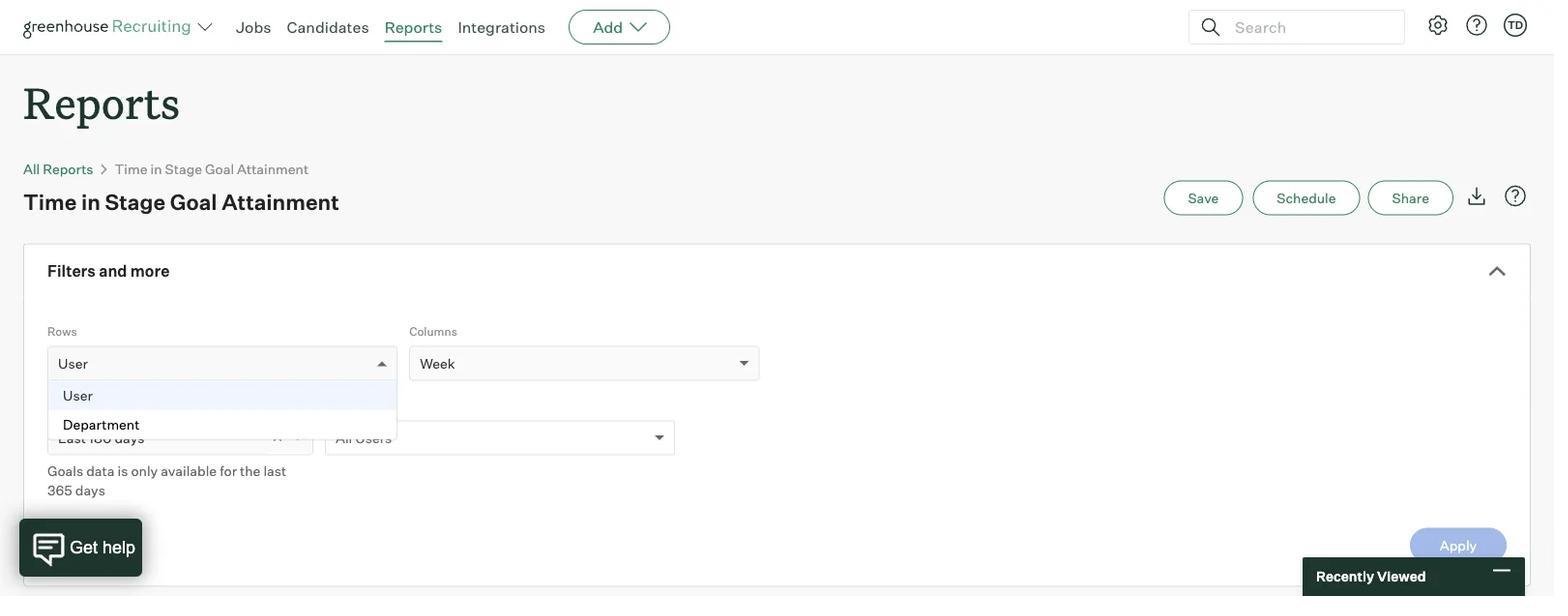 Task type: locate. For each thing, give the bounding box(es) containing it.
1 vertical spatial attainment
[[222, 188, 339, 215]]

and
[[99, 261, 127, 281]]

attainment
[[237, 160, 309, 177], [222, 188, 339, 215]]

0 horizontal spatial all
[[23, 160, 40, 177]]

data
[[86, 462, 115, 479]]

days right 180
[[115, 429, 145, 446]]

1 horizontal spatial in
[[150, 160, 162, 177]]

user option up ×
[[48, 381, 397, 410]]

week option
[[420, 355, 455, 372]]

in
[[150, 160, 162, 177], [81, 188, 101, 215]]

1 vertical spatial all
[[336, 429, 352, 446]]

user up department
[[63, 387, 93, 404]]

goals data is only available for the last 365 days
[[47, 462, 287, 498]]

time in stage goal attainment
[[115, 160, 309, 177], [23, 188, 339, 215]]

1 horizontal spatial days
[[115, 429, 145, 446]]

1 vertical spatial stage
[[105, 188, 166, 215]]

schedule button
[[1253, 181, 1361, 215]]

last 180 days option
[[58, 429, 145, 446]]

0 vertical spatial time
[[115, 160, 148, 177]]

1 horizontal spatial time
[[115, 160, 148, 177]]

time
[[115, 160, 148, 177], [23, 188, 77, 215]]

save button
[[1164, 181, 1244, 215]]

180
[[89, 429, 112, 446]]

goal
[[205, 160, 234, 177], [170, 188, 217, 215]]

stage
[[165, 160, 202, 177], [105, 188, 166, 215]]

all
[[23, 160, 40, 177], [336, 429, 352, 446]]

0 vertical spatial reports
[[385, 17, 443, 37]]

1 vertical spatial in
[[81, 188, 101, 215]]

all for all users
[[336, 429, 352, 446]]

0 vertical spatial days
[[115, 429, 145, 446]]

1 vertical spatial time
[[23, 188, 77, 215]]

user inside option
[[63, 387, 93, 404]]

days down data at bottom left
[[75, 482, 105, 498]]

time down all reports link
[[23, 188, 77, 215]]

add
[[593, 17, 623, 37]]

user for user filter
[[325, 398, 351, 413]]

share button
[[1369, 181, 1454, 215]]

0 horizontal spatial days
[[75, 482, 105, 498]]

last 180 days
[[58, 429, 145, 446]]

user left filter
[[325, 398, 351, 413]]

schedule
[[1278, 189, 1337, 206]]

0 vertical spatial in
[[150, 160, 162, 177]]

1 horizontal spatial all
[[336, 429, 352, 446]]

user option
[[58, 355, 88, 372], [48, 381, 397, 410]]

time right all reports
[[115, 160, 148, 177]]

activity
[[47, 398, 89, 413]]

user down the rows
[[58, 355, 88, 372]]

jobs link
[[236, 17, 271, 37]]

all reports link
[[23, 160, 93, 177]]

download image
[[1466, 185, 1489, 208]]

0 horizontal spatial in
[[81, 188, 101, 215]]

0 vertical spatial time in stage goal attainment
[[115, 160, 309, 177]]

all for all reports
[[23, 160, 40, 177]]

reports
[[385, 17, 443, 37], [23, 74, 180, 131], [43, 160, 93, 177]]

1 vertical spatial days
[[75, 482, 105, 498]]

2 vertical spatial reports
[[43, 160, 93, 177]]

days inside goals data is only available for the last 365 days
[[75, 482, 105, 498]]

add button
[[569, 10, 671, 45]]

None field
[[58, 347, 63, 383]]

user option down the rows
[[58, 355, 88, 372]]

week
[[420, 355, 455, 372]]

0 vertical spatial goal
[[205, 160, 234, 177]]

time in stage goal attainment link
[[115, 160, 309, 177]]

1 vertical spatial user option
[[48, 381, 397, 410]]

user
[[58, 355, 88, 372], [63, 387, 93, 404], [325, 398, 351, 413]]

0 vertical spatial all
[[23, 160, 40, 177]]

days
[[115, 429, 145, 446], [75, 482, 105, 498]]

Search text field
[[1231, 13, 1388, 41]]

date
[[92, 398, 117, 413]]

list box
[[48, 381, 397, 439]]



Task type: describe. For each thing, give the bounding box(es) containing it.
rows
[[47, 324, 77, 338]]

last
[[58, 429, 86, 446]]

user for the bottommost user option
[[63, 387, 93, 404]]

td button
[[1505, 14, 1528, 37]]

for
[[220, 462, 237, 479]]

users
[[355, 429, 392, 446]]

activity date
[[47, 398, 117, 413]]

greenhouse recruiting image
[[23, 15, 197, 39]]

department option
[[48, 410, 397, 439]]

0 vertical spatial attainment
[[237, 160, 309, 177]]

1 vertical spatial time in stage goal attainment
[[23, 188, 339, 215]]

jobs
[[236, 17, 271, 37]]

the
[[240, 462, 261, 479]]

available
[[161, 462, 217, 479]]

more
[[130, 261, 170, 281]]

user filter
[[325, 398, 382, 413]]

user for topmost user option
[[58, 355, 88, 372]]

reports link
[[385, 17, 443, 37]]

is
[[118, 462, 128, 479]]

list box containing user
[[48, 381, 397, 439]]

last
[[264, 462, 287, 479]]

share
[[1393, 189, 1430, 206]]

1 vertical spatial reports
[[23, 74, 180, 131]]

viewed
[[1378, 568, 1427, 585]]

0 vertical spatial user option
[[58, 355, 88, 372]]

365
[[47, 482, 72, 498]]

integrations
[[458, 17, 546, 37]]

0 vertical spatial stage
[[165, 160, 202, 177]]

department
[[63, 416, 140, 433]]

columns
[[409, 324, 458, 338]]

integrations link
[[458, 17, 546, 37]]

filters and more
[[47, 261, 170, 281]]

save
[[1189, 189, 1220, 206]]

only
[[131, 462, 158, 479]]

all reports
[[23, 160, 93, 177]]

1 vertical spatial goal
[[170, 188, 217, 215]]

recently viewed
[[1317, 568, 1427, 585]]

all users
[[336, 429, 392, 446]]

filters
[[47, 261, 96, 281]]

filter
[[353, 398, 382, 413]]

configure image
[[1427, 14, 1450, 37]]

candidates
[[287, 17, 369, 37]]

td
[[1508, 18, 1524, 31]]

td button
[[1501, 10, 1532, 41]]

goals
[[47, 462, 83, 479]]

faq image
[[1505, 185, 1528, 208]]

save and schedule this report to revisit it! element
[[1164, 181, 1253, 215]]

×
[[272, 425, 284, 447]]

candidates link
[[287, 17, 369, 37]]

recently
[[1317, 568, 1375, 585]]

0 horizontal spatial time
[[23, 188, 77, 215]]



Task type: vqa. For each thing, say whether or not it's contained in the screenshot.
View
no



